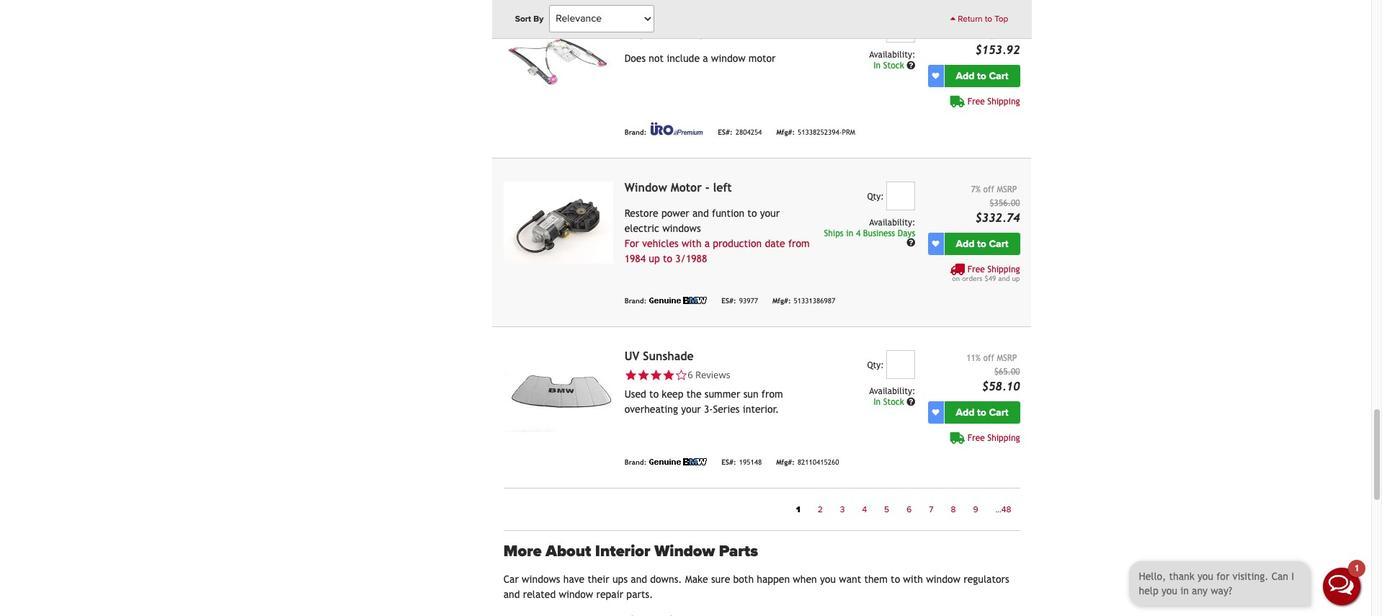 Task type: locate. For each thing, give the bounding box(es) containing it.
1 vertical spatial free
[[968, 264, 985, 274]]

1 vertical spatial genuine bmw - corporate logo image
[[650, 458, 707, 466]]

msrp inside 11% off msrp $65.00 $58.10
[[997, 353, 1018, 363]]

2 genuine bmw - corporate logo image from the top
[[650, 458, 707, 466]]

2 vertical spatial shipping
[[988, 433, 1020, 443]]

in stock for third question circle icon from the bottom of the page
[[874, 60, 907, 70]]

qty: for uv sunshade
[[868, 360, 884, 370]]

cart for $58.10
[[989, 406, 1009, 419]]

more about interior window parts
[[504, 542, 758, 561]]

2 vertical spatial cart
[[989, 406, 1009, 419]]

availability:
[[870, 50, 916, 60], [870, 218, 916, 228], [870, 386, 916, 396]]

4 right the 3
[[862, 504, 867, 515]]

2 vertical spatial add to cart button
[[945, 401, 1020, 424]]

93977
[[739, 297, 758, 305]]

electric
[[625, 223, 660, 234]]

2 stock from the top
[[884, 397, 905, 407]]

1 horizontal spatial -
[[706, 181, 710, 194]]

about
[[546, 542, 591, 561]]

brand: for e39 premium front window regulator - right
[[625, 129, 647, 137]]

0 vertical spatial windows
[[663, 223, 701, 234]]

0 vertical spatial in stock
[[874, 60, 907, 70]]

2 question circle image from the top
[[907, 239, 916, 247]]

1 in stock from the top
[[874, 60, 907, 70]]

cart down the $332.74
[[989, 238, 1009, 250]]

add to cart down $153.92
[[956, 70, 1009, 82]]

free down $58.10
[[968, 433, 985, 443]]

2 vertical spatial window
[[655, 542, 715, 561]]

4 inside paginated product list navigation navigation
[[862, 504, 867, 515]]

mfg#:
[[777, 129, 795, 137], [773, 297, 791, 305], [777, 459, 795, 467]]

es#: for left
[[722, 297, 737, 305]]

0 horizontal spatial with
[[682, 238, 702, 249]]

power
[[662, 207, 690, 219]]

genuine bmw - corporate logo image down overheating
[[650, 458, 707, 466]]

6
[[688, 368, 693, 381], [907, 504, 912, 515]]

up
[[649, 253, 660, 264], [1012, 274, 1020, 282]]

2 msrp from the top
[[997, 353, 1018, 363]]

from
[[789, 238, 810, 249], [762, 389, 783, 400]]

add to cart button up free shipping on orders $49 and up
[[945, 233, 1020, 255]]

1 vertical spatial es#:
[[722, 297, 737, 305]]

star image
[[625, 369, 637, 382], [650, 369, 663, 382]]

to up free shipping on orders $49 and up
[[978, 238, 987, 250]]

restore
[[625, 207, 659, 219]]

stock for third question circle icon from the bottom of the page
[[884, 60, 905, 70]]

stock for question circle icon corresponding to uv sunshade
[[884, 397, 905, 407]]

up down vehicles at the left
[[649, 253, 660, 264]]

7% off msrp $356.00 $332.74
[[971, 184, 1020, 225]]

1 add to cart from the top
[[956, 70, 1009, 82]]

7 link
[[921, 500, 943, 519]]

1 vertical spatial add to cart
[[956, 238, 1009, 250]]

cart down $153.92
[[989, 70, 1009, 82]]

from right "date"
[[789, 238, 810, 249]]

2 link
[[809, 500, 832, 519]]

1 vertical spatial off
[[984, 353, 995, 363]]

$332.74
[[976, 211, 1020, 225]]

off inside 11% off msrp $65.00 $58.10
[[984, 353, 995, 363]]

caret up image
[[951, 14, 956, 23]]

2 availability: from the top
[[870, 218, 916, 228]]

and right the "$49"
[[999, 274, 1010, 282]]

not
[[649, 52, 664, 64]]

es#: left 93977
[[722, 297, 737, 305]]

shipping
[[988, 96, 1020, 106], [988, 264, 1020, 274], [988, 433, 1020, 443]]

on sale! $162.02 $153.92
[[976, 16, 1020, 57]]

2 vertical spatial window
[[559, 589, 594, 601]]

shipping down $58.10
[[988, 433, 1020, 443]]

1 horizontal spatial up
[[1012, 274, 1020, 282]]

in
[[874, 60, 881, 70], [874, 397, 881, 407]]

to inside car windows have their ups and downs. make sure both happen when you want them to with window regulators and related window repair parts.
[[891, 574, 901, 585]]

0 vertical spatial add to cart
[[956, 70, 1009, 82]]

question circle image for window motor - left
[[907, 239, 916, 247]]

window left motor
[[711, 52, 746, 64]]

window up motor
[[733, 13, 776, 26]]

2 cart from the top
[[989, 238, 1009, 250]]

related
[[523, 589, 556, 601]]

star image down 'uv' in the left of the page
[[625, 369, 637, 382]]

2 vertical spatial availability:
[[870, 386, 916, 396]]

2 vertical spatial add to cart
[[956, 406, 1009, 419]]

8 link
[[943, 500, 965, 519]]

0 vertical spatial genuine bmw - corporate logo image
[[650, 297, 707, 304]]

1 vertical spatial mfg#:
[[773, 297, 791, 305]]

mfg#: left '51338252394-'
[[777, 129, 795, 137]]

es#195148 - 82110415260 - uv sunshade - used to keep the summer sun from overheating your 3-series interior. - genuine bmw - bmw image
[[504, 350, 613, 432]]

have
[[564, 574, 585, 585]]

es#: for window
[[718, 129, 733, 137]]

and
[[693, 207, 709, 219], [999, 274, 1010, 282], [631, 574, 647, 585], [504, 589, 520, 601]]

3 add to cart from the top
[[956, 406, 1009, 419]]

window down the have
[[559, 589, 594, 601]]

0 vertical spatial with
[[682, 238, 702, 249]]

1 horizontal spatial window
[[711, 52, 746, 64]]

0 vertical spatial up
[[649, 253, 660, 264]]

$162.02
[[990, 30, 1020, 40]]

you
[[820, 574, 836, 585]]

es#93977 - 51331386987 - window motor - left - restore power and funtion to your electric windows - genuine bmw - bmw image
[[504, 181, 613, 264]]

qty: for window motor - left
[[868, 192, 884, 202]]

0 vertical spatial add to cart button
[[945, 65, 1020, 87]]

1 availability: from the top
[[870, 50, 916, 60]]

3 brand: from the top
[[625, 459, 647, 467]]

top
[[995, 14, 1009, 24]]

used
[[625, 389, 647, 400]]

to down $58.10
[[978, 406, 987, 419]]

1 horizontal spatial star image
[[650, 369, 663, 382]]

0 vertical spatial -
[[680, 26, 684, 39]]

your up "date"
[[760, 207, 780, 219]]

1 horizontal spatial with
[[904, 574, 923, 585]]

up right the "$49"
[[1012, 274, 1020, 282]]

3 availability: from the top
[[870, 386, 916, 396]]

0 horizontal spatial from
[[762, 389, 783, 400]]

free shipping on orders $49 and up
[[953, 264, 1020, 282]]

uv
[[625, 349, 640, 363]]

0 horizontal spatial your
[[681, 404, 701, 415]]

2 brand: from the top
[[625, 297, 647, 305]]

both
[[734, 574, 754, 585]]

add to cart button
[[945, 65, 1020, 87], [945, 233, 1020, 255], [945, 401, 1020, 424]]

1 cart from the top
[[989, 70, 1009, 82]]

0 vertical spatial mfg#:
[[777, 129, 795, 137]]

1 vertical spatial stock
[[884, 397, 905, 407]]

free shipping
[[968, 96, 1020, 106], [968, 433, 1020, 443]]

star image down sunshade
[[663, 369, 675, 382]]

to up overheating
[[650, 389, 659, 400]]

3 cart from the top
[[989, 406, 1009, 419]]

off right 11%
[[984, 353, 995, 363]]

a
[[703, 52, 708, 64], [705, 238, 710, 249]]

0 horizontal spatial up
[[649, 253, 660, 264]]

windows down "power"
[[663, 223, 701, 234]]

2 horizontal spatial window
[[927, 574, 961, 585]]

qty:
[[868, 192, 884, 202], [868, 360, 884, 370]]

6 up the
[[688, 368, 693, 381]]

4
[[856, 228, 861, 238], [862, 504, 867, 515]]

1 vertical spatial -
[[706, 181, 710, 194]]

genuine bmw - corporate logo image for motor
[[650, 297, 707, 304]]

1 vertical spatial free shipping
[[968, 433, 1020, 443]]

a right 'include' on the top
[[703, 52, 708, 64]]

used to keep the summer sun from overheating your 3-series interior.
[[625, 389, 783, 415]]

None number field
[[887, 13, 916, 42], [887, 181, 916, 210], [887, 350, 916, 379], [887, 13, 916, 42], [887, 181, 916, 210], [887, 350, 916, 379]]

mfg#: left 82110415260
[[777, 459, 795, 467]]

from up interior.
[[762, 389, 783, 400]]

free inside free shipping on orders $49 and up
[[968, 264, 985, 274]]

with up 3/1988
[[682, 238, 702, 249]]

1 vertical spatial add to wish list image
[[933, 240, 940, 247]]

0 horizontal spatial 6
[[688, 368, 693, 381]]

es#: 195148
[[722, 459, 762, 467]]

1 vertical spatial availability:
[[870, 218, 916, 228]]

1 vertical spatial in stock
[[874, 397, 907, 407]]

msrp inside 7% off msrp $356.00 $332.74
[[997, 184, 1018, 194]]

shipping inside free shipping on orders $49 and up
[[988, 264, 1020, 274]]

1 msrp from the top
[[997, 184, 1018, 194]]

ships
[[824, 228, 844, 238]]

star image down uv sunshade link
[[650, 369, 663, 382]]

production
[[713, 238, 762, 249]]

6 left the 7
[[907, 504, 912, 515]]

downs.
[[650, 574, 682, 585]]

genuine bmw - corporate logo image
[[650, 297, 707, 304], [650, 458, 707, 466]]

0 vertical spatial from
[[789, 238, 810, 249]]

0 vertical spatial window
[[711, 52, 746, 64]]

want
[[839, 574, 862, 585]]

and right "power"
[[693, 207, 709, 219]]

1 vertical spatial 4
[[862, 504, 867, 515]]

2 vertical spatial es#:
[[722, 459, 737, 467]]

1 in from the top
[[874, 60, 881, 70]]

3 link
[[832, 500, 854, 519]]

2 vertical spatial add
[[956, 406, 975, 419]]

0 vertical spatial msrp
[[997, 184, 1018, 194]]

sort
[[515, 14, 531, 24]]

e39
[[625, 13, 645, 26]]

1 horizontal spatial windows
[[663, 223, 701, 234]]

es#: left 195148
[[722, 459, 737, 467]]

0 vertical spatial window
[[733, 13, 776, 26]]

0 horizontal spatial windows
[[522, 574, 561, 585]]

your down the
[[681, 404, 701, 415]]

msrp up $65.00
[[997, 353, 1018, 363]]

mfg#: for window
[[777, 129, 795, 137]]

add down return
[[956, 70, 975, 82]]

add for $58.10
[[956, 406, 975, 419]]

window for interior
[[655, 542, 715, 561]]

shipping right orders
[[988, 264, 1020, 274]]

1 vertical spatial with
[[904, 574, 923, 585]]

your inside used to keep the summer sun from overheating your 3-series interior.
[[681, 404, 701, 415]]

add to cart up free shipping on orders $49 and up
[[956, 238, 1009, 250]]

0 vertical spatial qty:
[[868, 192, 884, 202]]

brand: left uro premium - corporate logo
[[625, 129, 647, 137]]

195148
[[739, 459, 762, 467]]

2 in stock from the top
[[874, 397, 907, 407]]

does
[[625, 52, 646, 64]]

7%
[[971, 184, 981, 194]]

shipping down $153.92
[[988, 96, 1020, 106]]

0 vertical spatial your
[[760, 207, 780, 219]]

window up the make
[[655, 542, 715, 561]]

0 vertical spatial brand:
[[625, 129, 647, 137]]

1 vertical spatial a
[[705, 238, 710, 249]]

2 vertical spatial question circle image
[[907, 398, 916, 406]]

0 vertical spatial cart
[[989, 70, 1009, 82]]

from inside used to keep the summer sun from overheating your 3-series interior.
[[762, 389, 783, 400]]

3 add from the top
[[956, 406, 975, 419]]

star image up used at the left bottom of the page
[[637, 369, 650, 382]]

0 vertical spatial availability:
[[870, 50, 916, 60]]

off for $58.10
[[984, 353, 995, 363]]

1 stock from the top
[[884, 60, 905, 70]]

2 star image from the left
[[650, 369, 663, 382]]

window up restore at top
[[625, 181, 668, 194]]

free
[[968, 96, 985, 106], [968, 264, 985, 274], [968, 433, 985, 443]]

6 reviews link
[[625, 368, 811, 382], [688, 368, 731, 382]]

7
[[929, 504, 934, 515]]

2 shipping from the top
[[988, 264, 1020, 274]]

cart
[[989, 70, 1009, 82], [989, 238, 1009, 250], [989, 406, 1009, 419]]

on
[[953, 274, 960, 282]]

a up 3/1988
[[705, 238, 710, 249]]

1 brand: from the top
[[625, 129, 647, 137]]

1 horizontal spatial from
[[789, 238, 810, 249]]

1 vertical spatial in
[[874, 397, 881, 407]]

free down $153.92
[[968, 96, 985, 106]]

1 vertical spatial windows
[[522, 574, 561, 585]]

1 vertical spatial add
[[956, 238, 975, 250]]

1 vertical spatial window
[[625, 181, 668, 194]]

msrp for $58.10
[[997, 353, 1018, 363]]

1 horizontal spatial star image
[[663, 369, 675, 382]]

2 6 reviews link from the left
[[688, 368, 731, 382]]

2 vertical spatial brand:
[[625, 459, 647, 467]]

keep
[[662, 389, 684, 400]]

free right on on the right top of page
[[968, 264, 985, 274]]

add to cart down $58.10
[[956, 406, 1009, 419]]

window inside e39 premium front window regulator - right
[[733, 13, 776, 26]]

1 horizontal spatial 6
[[907, 504, 912, 515]]

0 vertical spatial shipping
[[988, 96, 1020, 106]]

by
[[534, 14, 544, 24]]

add up orders
[[956, 238, 975, 250]]

uv sunshade
[[625, 349, 694, 363]]

1 vertical spatial from
[[762, 389, 783, 400]]

msrp up $356.00
[[997, 184, 1018, 194]]

mfg#: left '51331386987'
[[773, 297, 791, 305]]

with inside restore power and funtion to your electric windows for vehicles with a production date from 1984 up to 3/1988
[[682, 238, 702, 249]]

a inside restore power and funtion to your electric windows for vehicles with a production date from 1984 up to 3/1988
[[705, 238, 710, 249]]

reviews
[[696, 368, 731, 381]]

add to wish list image
[[933, 72, 940, 79], [933, 240, 940, 247]]

0 vertical spatial in
[[874, 60, 881, 70]]

1984
[[625, 253, 646, 264]]

es#: 93977
[[722, 297, 758, 305]]

2 add from the top
[[956, 238, 975, 250]]

0 horizontal spatial -
[[680, 26, 684, 39]]

question circle image
[[907, 61, 916, 70], [907, 239, 916, 247], [907, 398, 916, 406]]

1 vertical spatial your
[[681, 404, 701, 415]]

in stock for question circle icon corresponding to uv sunshade
[[874, 397, 907, 407]]

star image
[[637, 369, 650, 382], [663, 369, 675, 382]]

overheating
[[625, 404, 678, 415]]

1 vertical spatial add to cart button
[[945, 233, 1020, 255]]

9
[[974, 504, 979, 515]]

1 qty: from the top
[[868, 192, 884, 202]]

4 right in
[[856, 228, 861, 238]]

1 vertical spatial up
[[1012, 274, 1020, 282]]

interior.
[[743, 404, 779, 415]]

0 horizontal spatial star image
[[637, 369, 650, 382]]

your
[[760, 207, 780, 219], [681, 404, 701, 415]]

0 vertical spatial add to wish list image
[[933, 72, 940, 79]]

6 inside paginated product list navigation navigation
[[907, 504, 912, 515]]

with right them
[[904, 574, 923, 585]]

0 horizontal spatial star image
[[625, 369, 637, 382]]

0 vertical spatial es#:
[[718, 129, 733, 137]]

1 shipping from the top
[[988, 96, 1020, 106]]

2
[[818, 504, 823, 515]]

1 vertical spatial 6
[[907, 504, 912, 515]]

51331386987
[[794, 297, 836, 305]]

3 add to cart button from the top
[[945, 401, 1020, 424]]

left
[[713, 181, 732, 194]]

$49
[[985, 274, 996, 282]]

0 horizontal spatial window
[[559, 589, 594, 601]]

1 vertical spatial shipping
[[988, 264, 1020, 274]]

0 vertical spatial add
[[956, 70, 975, 82]]

2 off from the top
[[984, 353, 995, 363]]

sunshade
[[643, 349, 694, 363]]

free shipping down $153.92
[[968, 96, 1020, 106]]

add to cart button down $58.10
[[945, 401, 1020, 424]]

1 star image from the left
[[625, 369, 637, 382]]

- left right
[[680, 26, 684, 39]]

empty star image
[[675, 369, 688, 382]]

1 vertical spatial question circle image
[[907, 239, 916, 247]]

2 add to cart button from the top
[[945, 233, 1020, 255]]

cart down $58.10
[[989, 406, 1009, 419]]

1 horizontal spatial your
[[760, 207, 780, 219]]

3 shipping from the top
[[988, 433, 1020, 443]]

3 question circle image from the top
[[907, 398, 916, 406]]

1 genuine bmw - corporate logo image from the top
[[650, 297, 707, 304]]

to right them
[[891, 574, 901, 585]]

0 vertical spatial question circle image
[[907, 61, 916, 70]]

add right add to wish list image
[[956, 406, 975, 419]]

2 free from the top
[[968, 264, 985, 274]]

orders
[[963, 274, 983, 282]]

2 vertical spatial free
[[968, 433, 985, 443]]

windows inside restore power and funtion to your electric windows for vehicles with a production date from 1984 up to 3/1988
[[663, 223, 701, 234]]

1 off from the top
[[984, 184, 995, 194]]

1 vertical spatial msrp
[[997, 353, 1018, 363]]

off inside 7% off msrp $356.00 $332.74
[[984, 184, 995, 194]]

in
[[847, 228, 854, 238]]

1 vertical spatial brand:
[[625, 297, 647, 305]]

0 vertical spatial off
[[984, 184, 995, 194]]

brand: down 1984
[[625, 297, 647, 305]]

0 vertical spatial a
[[703, 52, 708, 64]]

- left left
[[706, 181, 710, 194]]

1 vertical spatial cart
[[989, 238, 1009, 250]]

0 vertical spatial 6
[[688, 368, 693, 381]]

and inside free shipping on orders $49 and up
[[999, 274, 1010, 282]]

0 vertical spatial 4
[[856, 228, 861, 238]]

brand: down overheating
[[625, 459, 647, 467]]

2 add to cart from the top
[[956, 238, 1009, 250]]

1 horizontal spatial 4
[[862, 504, 867, 515]]

add to cart button down $153.92
[[945, 65, 1020, 87]]

1 vertical spatial window
[[927, 574, 961, 585]]

windows up related
[[522, 574, 561, 585]]

off right 7%
[[984, 184, 995, 194]]

0 vertical spatial free
[[968, 96, 985, 106]]

car
[[504, 574, 519, 585]]

add to cart for $332.74
[[956, 238, 1009, 250]]

free shipping down $58.10
[[968, 433, 1020, 443]]

in stock
[[874, 60, 907, 70], [874, 397, 907, 407]]

es#2804254 - 51338252394-prm - e39 premium front window regulator - right - does not include a window motor - uro premium - bmw image
[[504, 13, 613, 96]]

window left regulators
[[927, 574, 961, 585]]

es#: left 2804254
[[718, 129, 733, 137]]

0 vertical spatial stock
[[884, 60, 905, 70]]

2 qty: from the top
[[868, 360, 884, 370]]

1 vertical spatial qty:
[[868, 360, 884, 370]]

genuine bmw - corporate logo image down 3/1988
[[650, 297, 707, 304]]

- inside e39 premium front window regulator - right
[[680, 26, 684, 39]]

0 vertical spatial free shipping
[[968, 96, 1020, 106]]

premium
[[648, 13, 697, 26]]

3-
[[704, 404, 713, 415]]

to left top
[[985, 14, 993, 24]]

5
[[885, 504, 890, 515]]



Task type: describe. For each thing, give the bounding box(es) containing it.
uv sunshade link
[[625, 349, 694, 363]]

make
[[685, 574, 708, 585]]

prm
[[842, 129, 856, 137]]

summer
[[705, 389, 741, 400]]

date
[[765, 238, 786, 249]]

funtion
[[712, 207, 745, 219]]

the
[[687, 389, 702, 400]]

2 free shipping from the top
[[968, 433, 1020, 443]]

brand: for window motor - left
[[625, 297, 647, 305]]

motor
[[671, 181, 702, 194]]

1 free shipping from the top
[[968, 96, 1020, 106]]

6 for 6
[[907, 504, 912, 515]]

window for front
[[733, 13, 776, 26]]

days
[[898, 228, 916, 238]]

$153.92
[[976, 43, 1020, 57]]

them
[[865, 574, 888, 585]]

sort by
[[515, 14, 544, 24]]

more
[[504, 542, 542, 561]]

2 vertical spatial mfg#:
[[777, 459, 795, 467]]

11%
[[967, 353, 981, 363]]

sure
[[711, 574, 731, 585]]

add to wish list image
[[933, 409, 940, 416]]

business
[[863, 228, 896, 238]]

51338252394-
[[798, 129, 842, 137]]

1 add to wish list image from the top
[[933, 72, 940, 79]]

return
[[958, 14, 983, 24]]

uro premium - corporate logo image
[[650, 122, 704, 135]]

up inside restore power and funtion to your electric windows for vehicles with a production date from 1984 up to 3/1988
[[649, 253, 660, 264]]

mfg#: 82110415260
[[777, 459, 840, 467]]

add to cart for $58.10
[[956, 406, 1009, 419]]

1
[[796, 504, 801, 515]]

when
[[793, 574, 817, 585]]

1 add from the top
[[956, 70, 975, 82]]

availability: for window motor - left
[[870, 218, 916, 228]]

to right funtion
[[748, 207, 757, 219]]

8
[[951, 504, 956, 515]]

$65.00
[[995, 367, 1020, 377]]

to inside used to keep the summer sun from overheating your 3-series interior.
[[650, 389, 659, 400]]

msrp for $332.74
[[997, 184, 1018, 194]]

their
[[588, 574, 610, 585]]

11% off msrp $65.00 $58.10
[[967, 353, 1020, 393]]

add to cart button for $58.10
[[945, 401, 1020, 424]]

2804254
[[736, 129, 762, 137]]

sale!
[[998, 16, 1020, 26]]

front
[[700, 13, 730, 26]]

2 add to wish list image from the top
[[933, 240, 940, 247]]

1 free from the top
[[968, 96, 985, 106]]

regulator
[[625, 26, 677, 39]]

on
[[983, 16, 995, 26]]

return to top
[[956, 14, 1009, 24]]

paginated product list navigation navigation
[[504, 500, 1020, 519]]

6 reviews
[[688, 368, 731, 381]]

availability: for uv sunshade
[[870, 386, 916, 396]]

1 6 reviews link from the left
[[625, 368, 811, 382]]

3
[[840, 504, 845, 515]]

return to top link
[[951, 12, 1009, 25]]

vehicles
[[642, 238, 679, 249]]

and inside restore power and funtion to your electric windows for vehicles with a production date from 1984 up to 3/1988
[[693, 207, 709, 219]]

motor
[[749, 52, 776, 64]]

…48 link
[[987, 500, 1020, 519]]

mfg#: 51331386987
[[773, 297, 836, 305]]

brand: for uv sunshade
[[625, 459, 647, 467]]

add for $332.74
[[956, 238, 975, 250]]

4 link
[[854, 500, 876, 519]]

question circle image for uv sunshade
[[907, 398, 916, 406]]

series
[[713, 404, 740, 415]]

6 link
[[898, 500, 921, 519]]

add to cart button for $332.74
[[945, 233, 1020, 255]]

3 free from the top
[[968, 433, 985, 443]]

interior
[[596, 542, 651, 561]]

regulators
[[964, 574, 1010, 585]]

does not include a window motor
[[625, 52, 776, 64]]

sun
[[744, 389, 759, 400]]

ships in 4 business days
[[824, 228, 916, 238]]

car windows have their ups and downs. make sure both happen when you want them to with window regulators and related window repair parts.
[[504, 574, 1010, 601]]

1 question circle image from the top
[[907, 61, 916, 70]]

es#: 2804254
[[718, 129, 762, 137]]

6 for 6 reviews
[[688, 368, 693, 381]]

e39 premium front window regulator - right
[[625, 13, 776, 39]]

2 in from the top
[[874, 397, 881, 407]]

parts.
[[627, 589, 653, 601]]

include
[[667, 52, 700, 64]]

3/1988
[[676, 253, 707, 264]]

mfg#: for left
[[773, 297, 791, 305]]

for
[[625, 238, 639, 249]]

and up parts.
[[631, 574, 647, 585]]

with inside car windows have their ups and downs. make sure both happen when you want them to with window regulators and related window repair parts.
[[904, 574, 923, 585]]

1 add to cart button from the top
[[945, 65, 1020, 87]]

from inside restore power and funtion to your electric windows for vehicles with a production date from 1984 up to 3/1988
[[789, 238, 810, 249]]

$356.00
[[990, 198, 1020, 208]]

and down car
[[504, 589, 520, 601]]

right
[[688, 26, 716, 39]]

e39 premium front window regulator - right link
[[625, 13, 776, 39]]

windows inside car windows have their ups and downs. make sure both happen when you want them to with window regulators and related window repair parts.
[[522, 574, 561, 585]]

0 horizontal spatial 4
[[856, 228, 861, 238]]

happen
[[757, 574, 790, 585]]

$58.10
[[982, 380, 1020, 393]]

up inside free shipping on orders $49 and up
[[1012, 274, 1020, 282]]

2 star image from the left
[[663, 369, 675, 382]]

mfg#: 51338252394-prm
[[777, 129, 856, 137]]

5 link
[[876, 500, 898, 519]]

genuine bmw - corporate logo image for sunshade
[[650, 458, 707, 466]]

restore power and funtion to your electric windows for vehicles with a production date from 1984 up to 3/1988
[[625, 207, 810, 264]]

…48
[[996, 504, 1012, 515]]

to down vehicles at the left
[[663, 253, 673, 264]]

1 star image from the left
[[637, 369, 650, 382]]

your inside restore power and funtion to your electric windows for vehicles with a production date from 1984 up to 3/1988
[[760, 207, 780, 219]]

repair
[[597, 589, 624, 601]]

cart for $332.74
[[989, 238, 1009, 250]]

to down $153.92
[[978, 70, 987, 82]]

82110415260
[[798, 459, 840, 467]]

off for $332.74
[[984, 184, 995, 194]]



Task type: vqa. For each thing, say whether or not it's contained in the screenshot.
H&R to the right
no



